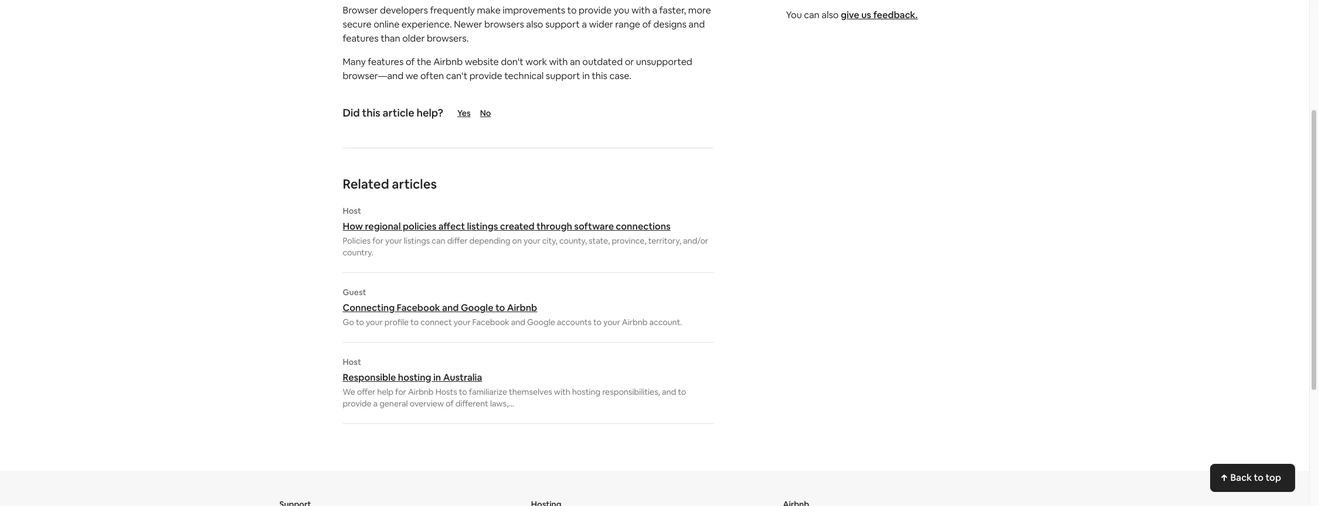 Task type: describe. For each thing, give the bounding box(es) containing it.
you can also give us feedback.
[[786, 9, 918, 21]]

different
[[455, 399, 488, 409]]

in inside host responsible hosting in australia we offer help for airbnb hosts to familiarize themselves with hosting responsibilities, and to provide a general overview of different laws,…
[[433, 372, 441, 384]]

to inside browser developers frequently make improvements to provide you with a faster, more secure online experience. newer browsers also support a wider range of designs and features than older browsers.
[[567, 4, 577, 16]]

airbnb inside many features of the airbnb website don't work with an outdated or unsupported browser—and we often can't provide technical support in this case.
[[433, 56, 463, 68]]

help
[[377, 387, 394, 398]]

browsers
[[484, 18, 524, 30]]

hosts
[[435, 387, 457, 398]]

1 horizontal spatial google
[[527, 317, 555, 328]]

1 horizontal spatial also
[[822, 9, 839, 21]]

created
[[500, 220, 535, 233]]

host responsible hosting in australia we offer help for airbnb hosts to familiarize themselves with hosting responsibilities, and to provide a general overview of different laws,…
[[343, 357, 686, 409]]

back to top
[[1231, 472, 1281, 484]]

often
[[420, 70, 444, 82]]

browser developers frequently make improvements to provide you with a faster, more secure online experience. newer browsers also support a wider range of designs and features than older browsers.
[[343, 4, 711, 45]]

country.
[[343, 247, 374, 258]]

can't
[[446, 70, 467, 82]]

frequently
[[430, 4, 475, 16]]

laws,…
[[490, 399, 514, 409]]

familiarize
[[469, 387, 507, 398]]

go
[[343, 317, 354, 328]]

australia
[[443, 372, 482, 384]]

designs
[[653, 18, 687, 30]]

secure
[[343, 18, 372, 30]]

top
[[1266, 472, 1281, 484]]

wider
[[589, 18, 613, 30]]

we
[[343, 387, 355, 398]]

in inside many features of the airbnb website don't work with an outdated or unsupported browser—and we often can't provide technical support in this case.
[[582, 70, 590, 82]]

differ
[[447, 236, 468, 246]]

through
[[537, 220, 572, 233]]

newer
[[454, 18, 482, 30]]

1 horizontal spatial listings
[[467, 220, 498, 233]]

work
[[526, 56, 547, 68]]

features inside browser developers frequently make improvements to provide you with a faster, more secure online experience. newer browsers also support a wider range of designs and features than older browsers.
[[343, 32, 379, 45]]

software
[[574, 220, 614, 233]]

can inside host how regional policies affect listings created through software connections policies for your listings can differ depending on your city, county, state, province, territory, and/or country.
[[432, 236, 445, 246]]

a inside host responsible hosting in australia we offer help for airbnb hosts to familiarize themselves with hosting responsibilities, and to provide a general overview of different laws,…
[[373, 399, 378, 409]]

connect
[[421, 317, 452, 328]]

also inside browser developers frequently make improvements to provide you with a faster, more secure online experience. newer browsers also support a wider range of designs and features than older browsers.
[[526, 18, 543, 30]]

online
[[374, 18, 400, 30]]

support inside many features of the airbnb website don't work with an outdated or unsupported browser—and we often can't provide technical support in this case.
[[546, 70, 580, 82]]

profile
[[385, 317, 409, 328]]

unsupported
[[636, 56, 692, 68]]

of inside many features of the airbnb website don't work with an outdated or unsupported browser—and we often can't provide technical support in this case.
[[406, 56, 415, 68]]

give us feedback. link
[[841, 9, 918, 21]]

the
[[417, 56, 431, 68]]

themselves
[[509, 387, 552, 398]]

for inside host responsible hosting in australia we offer help for airbnb hosts to familiarize themselves with hosting responsibilities, and to provide a general overview of different laws,…
[[395, 387, 406, 398]]

you
[[786, 9, 802, 21]]

make
[[477, 4, 501, 16]]

faster,
[[659, 4, 686, 16]]

regional
[[365, 220, 401, 233]]

1 vertical spatial hosting
[[572, 387, 601, 398]]

of inside browser developers frequently make improvements to provide you with a faster, more secure online experience. newer browsers also support a wider range of designs and features than older browsers.
[[642, 18, 651, 30]]

support inside browser developers frequently make improvements to provide you with a faster, more secure online experience. newer browsers also support a wider range of designs and features than older browsers.
[[545, 18, 580, 30]]

your down how regional policies affect listings created through software connections link
[[524, 236, 540, 246]]

yes
[[457, 108, 471, 118]]

connecting
[[343, 302, 395, 314]]

browser
[[343, 4, 378, 16]]

responsibilities,
[[602, 387, 660, 398]]

feedback.
[[873, 9, 918, 21]]

with for you
[[631, 4, 650, 16]]

an
[[570, 56, 580, 68]]

to inside 'button'
[[1254, 472, 1264, 484]]

article
[[383, 106, 414, 120]]

browsers.
[[427, 32, 469, 45]]

technical
[[504, 70, 544, 82]]

give
[[841, 9, 859, 21]]

county,
[[559, 236, 587, 246]]

how regional policies affect listings created through software connections link
[[343, 220, 713, 233]]

host how regional policies affect listings created through software connections policies for your listings can differ depending on your city, county, state, province, territory, and/or country.
[[343, 206, 708, 258]]

1 horizontal spatial can
[[804, 9, 820, 21]]

with inside host responsible hosting in australia we offer help for airbnb hosts to familiarize themselves with hosting responsibilities, and to provide a general overview of different laws,…
[[554, 387, 570, 398]]

and up connect at left bottom
[[442, 302, 459, 314]]

don't
[[501, 56, 524, 68]]

developers
[[380, 4, 428, 16]]

your right accounts at left bottom
[[603, 317, 620, 328]]

improvements
[[503, 4, 565, 16]]

territory,
[[648, 236, 681, 246]]

many features of the airbnb website don't work with an outdated or unsupported browser—and we often can't provide technical support in this case.
[[343, 56, 692, 82]]

offer
[[357, 387, 375, 398]]

no button
[[480, 108, 514, 118]]

policies
[[403, 220, 436, 233]]



Task type: locate. For each thing, give the bounding box(es) containing it.
0 vertical spatial in
[[582, 70, 590, 82]]

1 horizontal spatial facebook
[[472, 317, 509, 328]]

0 vertical spatial listings
[[467, 220, 498, 233]]

guest connecting facebook and google to airbnb go to your profile to connect your facebook and google accounts to your airbnb account.
[[343, 287, 682, 328]]

facebook up connect at left bottom
[[397, 302, 440, 314]]

a left wider
[[582, 18, 587, 30]]

can right you
[[804, 9, 820, 21]]

0 vertical spatial hosting
[[398, 372, 431, 384]]

did this article help?
[[343, 106, 443, 120]]

hosting up overview
[[398, 372, 431, 384]]

1 vertical spatial listings
[[404, 236, 430, 246]]

1 vertical spatial for
[[395, 387, 406, 398]]

listings
[[467, 220, 498, 233], [404, 236, 430, 246]]

0 vertical spatial this
[[592, 70, 607, 82]]

host up how
[[343, 206, 361, 216]]

1 vertical spatial of
[[406, 56, 415, 68]]

range
[[615, 18, 640, 30]]

listings up depending
[[467, 220, 498, 233]]

your
[[385, 236, 402, 246], [524, 236, 540, 246], [366, 317, 383, 328], [454, 317, 471, 328], [603, 317, 620, 328]]

1 horizontal spatial of
[[446, 399, 454, 409]]

this right did
[[362, 106, 380, 120]]

also
[[822, 9, 839, 21], [526, 18, 543, 30]]

case.
[[610, 70, 632, 82]]

provide down we
[[343, 399, 372, 409]]

help?
[[417, 106, 443, 120]]

browser—and
[[343, 70, 404, 82]]

1 horizontal spatial provide
[[469, 70, 502, 82]]

0 horizontal spatial listings
[[404, 236, 430, 246]]

accounts
[[557, 317, 592, 328]]

a down offer
[[373, 399, 378, 409]]

google
[[461, 302, 493, 314], [527, 317, 555, 328]]

hosting left responsibilities,
[[572, 387, 601, 398]]

website
[[465, 56, 499, 68]]

2 horizontal spatial a
[[652, 4, 657, 16]]

also left give
[[822, 9, 839, 21]]

no
[[480, 108, 491, 118]]

host up "responsible"
[[343, 357, 361, 368]]

related articles
[[343, 176, 437, 192]]

provide inside many features of the airbnb website don't work with an outdated or unsupported browser—and we often can't provide technical support in this case.
[[469, 70, 502, 82]]

in up hosts
[[433, 372, 441, 384]]

facebook down connecting facebook and google to airbnb link
[[472, 317, 509, 328]]

1 horizontal spatial a
[[582, 18, 587, 30]]

this down outdated
[[592, 70, 607, 82]]

1 vertical spatial facebook
[[472, 317, 509, 328]]

support down improvements
[[545, 18, 580, 30]]

0 horizontal spatial for
[[372, 236, 383, 246]]

0 horizontal spatial of
[[406, 56, 415, 68]]

features down secure
[[343, 32, 379, 45]]

or
[[625, 56, 634, 68]]

0 horizontal spatial can
[[432, 236, 445, 246]]

0 vertical spatial google
[[461, 302, 493, 314]]

1 horizontal spatial hosting
[[572, 387, 601, 398]]

of down hosts
[[446, 399, 454, 409]]

1 vertical spatial a
[[582, 18, 587, 30]]

1 vertical spatial support
[[546, 70, 580, 82]]

general
[[380, 399, 408, 409]]

1 horizontal spatial in
[[582, 70, 590, 82]]

provide inside host responsible hosting in australia we offer help for airbnb hosts to familiarize themselves with hosting responsibilities, and to provide a general overview of different laws,…
[[343, 399, 372, 409]]

provide up wider
[[579, 4, 612, 16]]

0 vertical spatial features
[[343, 32, 379, 45]]

experience.
[[402, 18, 452, 30]]

policies
[[343, 236, 371, 246]]

of
[[642, 18, 651, 30], [406, 56, 415, 68], [446, 399, 454, 409]]

2 horizontal spatial provide
[[579, 4, 612, 16]]

1 horizontal spatial this
[[592, 70, 607, 82]]

0 vertical spatial facebook
[[397, 302, 440, 314]]

with left the an
[[549, 56, 568, 68]]

0 horizontal spatial hosting
[[398, 372, 431, 384]]

also down improvements
[[526, 18, 543, 30]]

features inside many features of the airbnb website don't work with an outdated or unsupported browser—and we often can't provide technical support in this case.
[[368, 56, 404, 68]]

1 vertical spatial can
[[432, 236, 445, 246]]

more
[[688, 4, 711, 16]]

connections
[[616, 220, 671, 233]]

provide inside browser developers frequently make improvements to provide you with a faster, more secure online experience. newer browsers also support a wider range of designs and features than older browsers.
[[579, 4, 612, 16]]

related
[[343, 176, 389, 192]]

1 vertical spatial in
[[433, 372, 441, 384]]

can
[[804, 9, 820, 21], [432, 236, 445, 246]]

host for responsible
[[343, 357, 361, 368]]

1 vertical spatial google
[[527, 317, 555, 328]]

back
[[1231, 472, 1252, 484]]

1 vertical spatial features
[[368, 56, 404, 68]]

your down regional
[[385, 236, 402, 246]]

0 horizontal spatial provide
[[343, 399, 372, 409]]

than
[[381, 32, 400, 45]]

in down outdated
[[582, 70, 590, 82]]

a
[[652, 4, 657, 16], [582, 18, 587, 30], [373, 399, 378, 409]]

2 vertical spatial provide
[[343, 399, 372, 409]]

to
[[567, 4, 577, 16], [495, 302, 505, 314], [356, 317, 364, 328], [411, 317, 419, 328], [593, 317, 602, 328], [459, 387, 467, 398], [678, 387, 686, 398], [1254, 472, 1264, 484]]

0 vertical spatial support
[[545, 18, 580, 30]]

a left faster,
[[652, 4, 657, 16]]

you
[[614, 4, 629, 16]]

city,
[[542, 236, 558, 246]]

with up range
[[631, 4, 650, 16]]

this
[[592, 70, 607, 82], [362, 106, 380, 120]]

in
[[582, 70, 590, 82], [433, 372, 441, 384]]

host inside host responsible hosting in australia we offer help for airbnb hosts to familiarize themselves with hosting responsibilities, and to provide a general overview of different laws,…
[[343, 357, 361, 368]]

facebook
[[397, 302, 440, 314], [472, 317, 509, 328]]

0 vertical spatial of
[[642, 18, 651, 30]]

1 vertical spatial provide
[[469, 70, 502, 82]]

guest
[[343, 287, 366, 298]]

connecting facebook and google to airbnb link
[[343, 302, 713, 314]]

we
[[406, 70, 418, 82]]

host
[[343, 206, 361, 216], [343, 357, 361, 368]]

with inside browser developers frequently make improvements to provide you with a faster, more secure online experience. newer browsers also support a wider range of designs and features than older browsers.
[[631, 4, 650, 16]]

support down the an
[[546, 70, 580, 82]]

depending
[[469, 236, 510, 246]]

2 horizontal spatial of
[[642, 18, 651, 30]]

yes button
[[457, 108, 471, 118]]

host inside host how regional policies affect listings created through software connections policies for your listings can differ depending on your city, county, state, province, territory, and/or country.
[[343, 206, 361, 216]]

0 horizontal spatial also
[[526, 18, 543, 30]]

and inside browser developers frequently make improvements to provide you with a faster, more secure online experience. newer browsers also support a wider range of designs and features than older browsers.
[[689, 18, 705, 30]]

features up browser—and
[[368, 56, 404, 68]]

2 host from the top
[[343, 357, 361, 368]]

airbnb
[[433, 56, 463, 68], [507, 302, 537, 314], [622, 317, 648, 328], [408, 387, 434, 398]]

host for how
[[343, 206, 361, 216]]

affect
[[438, 220, 465, 233]]

1 host from the top
[[343, 206, 361, 216]]

airbnb inside host responsible hosting in australia we offer help for airbnb hosts to familiarize themselves with hosting responsibilities, and to provide a general overview of different laws,…
[[408, 387, 434, 398]]

provide
[[579, 4, 612, 16], [469, 70, 502, 82], [343, 399, 372, 409]]

and right responsibilities,
[[662, 387, 676, 398]]

2 vertical spatial with
[[554, 387, 570, 398]]

how regional policies affect listings created through software connections element
[[343, 206, 713, 259]]

0 vertical spatial host
[[343, 206, 361, 216]]

and down connecting facebook and google to airbnb link
[[511, 317, 525, 328]]

0 horizontal spatial in
[[433, 372, 441, 384]]

0 vertical spatial for
[[372, 236, 383, 246]]

for down regional
[[372, 236, 383, 246]]

listings down 'policies'
[[404, 236, 430, 246]]

0 horizontal spatial a
[[373, 399, 378, 409]]

1 vertical spatial host
[[343, 357, 361, 368]]

for up general
[[395, 387, 406, 398]]

articles
[[392, 176, 437, 192]]

2 vertical spatial a
[[373, 399, 378, 409]]

2 vertical spatial of
[[446, 399, 454, 409]]

0 horizontal spatial this
[[362, 106, 380, 120]]

did
[[343, 106, 360, 120]]

0 vertical spatial a
[[652, 4, 657, 16]]

0 vertical spatial with
[[631, 4, 650, 16]]

provide down 'website'
[[469, 70, 502, 82]]

and/or
[[683, 236, 708, 246]]

for inside host how regional policies affect listings created through software connections policies for your listings can differ depending on your city, county, state, province, territory, and/or country.
[[372, 236, 383, 246]]

how
[[343, 220, 363, 233]]

outdated
[[582, 56, 623, 68]]

0 horizontal spatial google
[[461, 302, 493, 314]]

of right range
[[642, 18, 651, 30]]

support
[[545, 18, 580, 30], [546, 70, 580, 82]]

can left differ
[[432, 236, 445, 246]]

back to top button
[[1211, 464, 1295, 493]]

overview
[[410, 399, 444, 409]]

1 vertical spatial with
[[549, 56, 568, 68]]

and down more
[[689, 18, 705, 30]]

connecting facebook and google to airbnb element
[[343, 287, 713, 328]]

with
[[631, 4, 650, 16], [549, 56, 568, 68], [554, 387, 570, 398]]

your down connecting
[[366, 317, 383, 328]]

responsible hosting in australia element
[[343, 357, 713, 410]]

account.
[[649, 317, 682, 328]]

0 vertical spatial can
[[804, 9, 820, 21]]

province,
[[612, 236, 647, 246]]

1 horizontal spatial for
[[395, 387, 406, 398]]

0 horizontal spatial facebook
[[397, 302, 440, 314]]

this inside many features of the airbnb website don't work with an outdated or unsupported browser—and we often can't provide technical support in this case.
[[592, 70, 607, 82]]

1 vertical spatial this
[[362, 106, 380, 120]]

on
[[512, 236, 522, 246]]

responsible
[[343, 372, 396, 384]]

for
[[372, 236, 383, 246], [395, 387, 406, 398]]

us
[[861, 9, 871, 21]]

responsible hosting in australia link
[[343, 372, 713, 384]]

of inside host responsible hosting in australia we offer help for airbnb hosts to familiarize themselves with hosting responsibilities, and to provide a general overview of different laws,…
[[446, 399, 454, 409]]

many
[[343, 56, 366, 68]]

state,
[[589, 236, 610, 246]]

with inside many features of the airbnb website don't work with an outdated or unsupported browser—and we often can't provide technical support in this case.
[[549, 56, 568, 68]]

and inside host responsible hosting in australia we offer help for airbnb hosts to familiarize themselves with hosting responsibilities, and to provide a general overview of different laws,…
[[662, 387, 676, 398]]

with for work
[[549, 56, 568, 68]]

0 vertical spatial provide
[[579, 4, 612, 16]]

your right connect at left bottom
[[454, 317, 471, 328]]

of left the
[[406, 56, 415, 68]]

with right themselves
[[554, 387, 570, 398]]

older
[[402, 32, 425, 45]]



Task type: vqa. For each thing, say whether or not it's contained in the screenshot.


